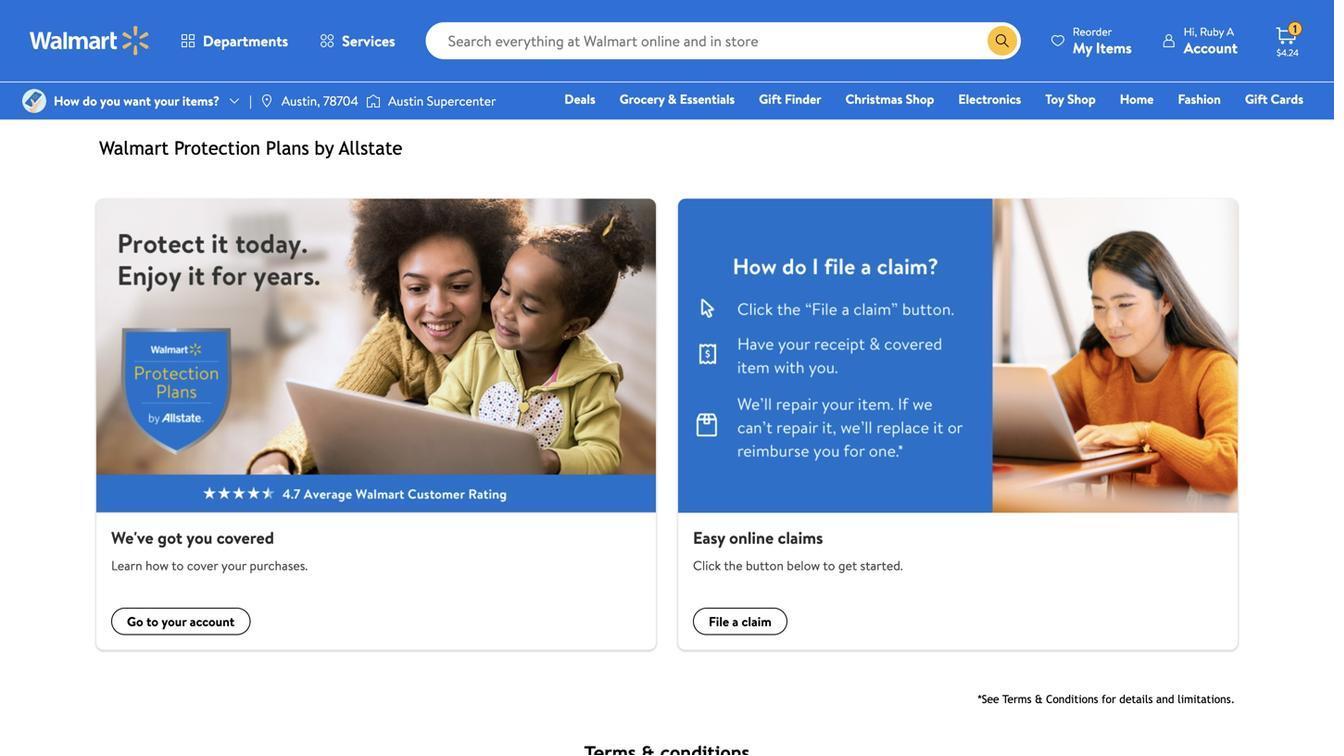 Task type: describe. For each thing, give the bounding box(es) containing it.
claim
[[742, 612, 772, 630]]

services button
[[304, 19, 411, 63]]

gift for cards
[[1245, 90, 1268, 108]]

cover
[[187, 556, 218, 574]]

fashion
[[1178, 90, 1221, 108]]

0 horizontal spatial to
[[146, 612, 158, 630]]

austin,
[[282, 92, 320, 110]]

austin supercenter
[[388, 92, 496, 110]]

file
[[709, 612, 729, 630]]

we've
[[111, 526, 154, 549]]

get
[[838, 556, 857, 574]]

account
[[1184, 38, 1238, 58]]

reorder
[[1073, 24, 1112, 39]]

grocery & essentials link
[[611, 89, 743, 109]]

my
[[1073, 38, 1092, 58]]

you for covered
[[186, 526, 213, 549]]

we've got you covered learn how to cover your purchases.
[[111, 526, 308, 574]]

registry
[[1090, 116, 1137, 134]]

walmart+
[[1248, 116, 1304, 134]]

austin
[[388, 92, 424, 110]]

you for want
[[100, 92, 120, 110]]

shop for toy shop
[[1067, 90, 1096, 108]]

 image for austin, 78704
[[259, 94, 274, 108]]

one
[[1162, 116, 1189, 134]]

deals
[[565, 90, 596, 108]]

ruby
[[1200, 24, 1224, 39]]

fashion link
[[1170, 89, 1229, 109]]

walmart image
[[30, 26, 150, 56]]

gift cards registry
[[1090, 90, 1304, 134]]

a
[[732, 612, 739, 630]]

hi,
[[1184, 24, 1197, 39]]

items?
[[182, 92, 220, 110]]

toy shop
[[1045, 90, 1096, 108]]

|
[[249, 92, 252, 110]]

one debit
[[1162, 116, 1224, 134]]

online
[[729, 526, 774, 549]]

how
[[54, 92, 79, 110]]

file a claim
[[709, 612, 772, 630]]

&
[[668, 90, 677, 108]]

christmas
[[846, 90, 903, 108]]

button
[[746, 556, 784, 574]]

do
[[83, 92, 97, 110]]

cards
[[1271, 90, 1304, 108]]

registry link
[[1082, 115, 1146, 135]]

services
[[342, 31, 395, 51]]

home link
[[1112, 89, 1162, 109]]

how
[[145, 556, 169, 574]]

learn
[[111, 556, 142, 574]]

finder
[[785, 90, 821, 108]]

78704
[[323, 92, 359, 110]]

to inside easy online claims click the button below to get started.
[[823, 556, 835, 574]]

toy
[[1045, 90, 1064, 108]]

the
[[724, 556, 743, 574]]

one debit link
[[1153, 115, 1233, 135]]

list containing we've got you covered
[[85, 199, 1249, 650]]

purchases.
[[250, 556, 308, 574]]

hi, ruby a account
[[1184, 24, 1238, 58]]

go
[[127, 612, 143, 630]]



Task type: vqa. For each thing, say whether or not it's contained in the screenshot.
shop corresponding to Christmas Shop
yes



Task type: locate. For each thing, give the bounding box(es) containing it.
supercenter
[[427, 92, 496, 110]]

1 horizontal spatial you
[[186, 526, 213, 549]]

claims
[[778, 526, 823, 549]]

departments button
[[165, 19, 304, 63]]

austin, 78704
[[282, 92, 359, 110]]

walmart+ link
[[1240, 115, 1312, 135]]

want
[[123, 92, 151, 110]]

Walmart Site-Wide search field
[[426, 22, 1021, 59]]

we've got you covered list item
[[85, 199, 667, 650]]

home
[[1120, 90, 1154, 108]]

2 horizontal spatial to
[[823, 556, 835, 574]]

2 gift from the left
[[1245, 90, 1268, 108]]

gift inside gift cards registry
[[1245, 90, 1268, 108]]

gift
[[759, 90, 782, 108], [1245, 90, 1268, 108]]

easy online claims list item
[[667, 199, 1249, 650]]

account
[[190, 612, 235, 630]]

a
[[1227, 24, 1234, 39]]

gift left finder
[[759, 90, 782, 108]]

list
[[85, 199, 1249, 650]]

0 horizontal spatial shop
[[906, 90, 934, 108]]

started.
[[860, 556, 903, 574]]

to right go
[[146, 612, 158, 630]]

easy
[[693, 526, 725, 549]]

shop for christmas shop
[[906, 90, 934, 108]]

1
[[1293, 21, 1297, 37]]

0 horizontal spatial you
[[100, 92, 120, 110]]

you right do
[[100, 92, 120, 110]]

0 horizontal spatial  image
[[259, 94, 274, 108]]

departments
[[203, 31, 288, 51]]

easy online claims click the button below to get started.
[[693, 526, 903, 574]]

you up the cover
[[186, 526, 213, 549]]

your inside we've got you covered learn how to cover your purchases.
[[221, 556, 246, 574]]

1 horizontal spatial gift
[[1245, 90, 1268, 108]]

gift finder link
[[751, 89, 830, 109]]

below
[[787, 556, 820, 574]]

toy shop link
[[1037, 89, 1104, 109]]

your right want
[[154, 92, 179, 110]]

0 vertical spatial you
[[100, 92, 120, 110]]

got
[[158, 526, 182, 549]]

to inside we've got you covered learn how to cover your purchases.
[[172, 556, 184, 574]]

shop right christmas in the top of the page
[[906, 90, 934, 108]]

christmas shop link
[[837, 89, 943, 109]]

click
[[693, 556, 721, 574]]

0 vertical spatial your
[[154, 92, 179, 110]]

gift finder
[[759, 90, 821, 108]]

essentials
[[680, 90, 735, 108]]

you
[[100, 92, 120, 110], [186, 526, 213, 549]]

go to your account
[[127, 612, 235, 630]]

 image
[[366, 92, 381, 110], [259, 94, 274, 108]]

Search search field
[[426, 22, 1021, 59]]

gift cards link
[[1237, 89, 1312, 109]]

2 shop from the left
[[1067, 90, 1096, 108]]

1 horizontal spatial shop
[[1067, 90, 1096, 108]]

search icon image
[[995, 33, 1010, 48]]

deals link
[[556, 89, 604, 109]]

 image for austin supercenter
[[366, 92, 381, 110]]

1 shop from the left
[[906, 90, 934, 108]]

to left get
[[823, 556, 835, 574]]

1 gift from the left
[[759, 90, 782, 108]]

shop right toy
[[1067, 90, 1096, 108]]

you inside we've got you covered learn how to cover your purchases.
[[186, 526, 213, 549]]

covered
[[217, 526, 274, 549]]

to
[[172, 556, 184, 574], [823, 556, 835, 574], [146, 612, 158, 630]]

gift left cards
[[1245, 90, 1268, 108]]

1 horizontal spatial to
[[172, 556, 184, 574]]

electronics
[[958, 90, 1021, 108]]

 image right 78704
[[366, 92, 381, 110]]

gift for finder
[[759, 90, 782, 108]]

your
[[154, 92, 179, 110], [221, 556, 246, 574], [162, 612, 187, 630]]

items
[[1096, 38, 1132, 58]]

reorder my items
[[1073, 24, 1132, 58]]

debit
[[1192, 116, 1224, 134]]

grocery
[[620, 90, 665, 108]]

1 horizontal spatial  image
[[366, 92, 381, 110]]

0 horizontal spatial gift
[[759, 90, 782, 108]]

how do you want your items?
[[54, 92, 220, 110]]

your left account
[[162, 612, 187, 630]]

1 vertical spatial your
[[221, 556, 246, 574]]

your down covered in the left bottom of the page
[[221, 556, 246, 574]]

 image right |
[[259, 94, 274, 108]]

electronics link
[[950, 89, 1030, 109]]

christmas shop
[[846, 90, 934, 108]]

grocery & essentials
[[620, 90, 735, 108]]

to right the how
[[172, 556, 184, 574]]

 image
[[22, 89, 46, 113]]

shop
[[906, 90, 934, 108], [1067, 90, 1096, 108]]

$4.24
[[1277, 46, 1299, 59]]

1 vertical spatial you
[[186, 526, 213, 549]]

2 vertical spatial your
[[162, 612, 187, 630]]



